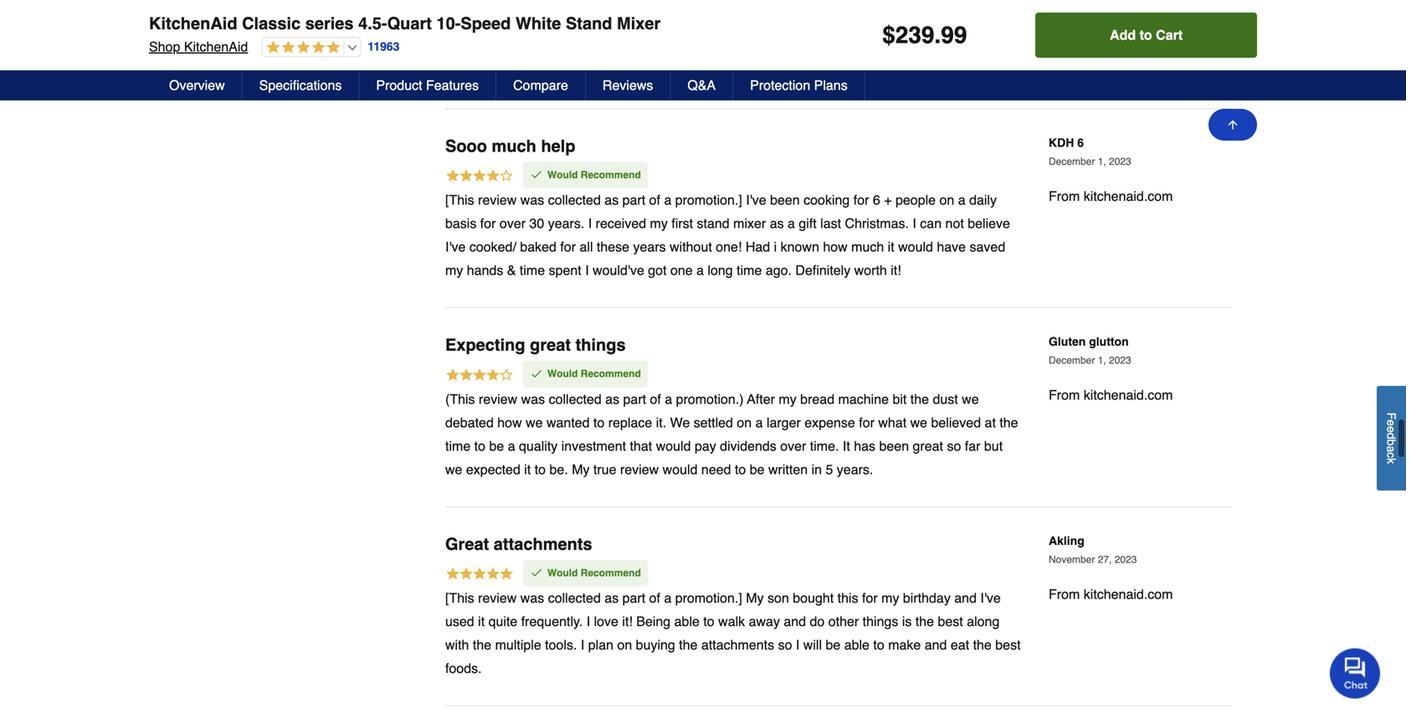 Task type: locate. For each thing, give the bounding box(es) containing it.
b
[[1385, 439, 1399, 446]]

been
[[770, 88, 800, 103], [880, 334, 909, 349]]

0 vertical spatial kitchenaid
[[149, 14, 237, 33]]

been up the gift
[[770, 88, 800, 103]]

1 would from the top
[[548, 64, 578, 76]]

recommend up replace at the left
[[581, 263, 641, 275]]

0 vertical spatial be
[[489, 334, 504, 349]]

collected inside (this review was collected as part of a promotion.) after my bread machine bit the dust we debated how we wanted to replace it. we settled on a larger expense for what we believed at the time to be a quality investment that would pay dividends over time. it has been great so far but we expected it to be. my true review would need to be written in 5 years.
[[549, 287, 602, 302]]

0 horizontal spatial it
[[478, 509, 485, 525]]

0 horizontal spatial attachments
[[494, 430, 593, 449]]

best down along
[[996, 533, 1021, 548]]

would recommend for things
[[548, 263, 641, 275]]

promotion.] inside the [this review was collected as part of a promotion.] i've  been cooking for 6 + people on a daily basis for over 30 years.  i received my first stand mixer as a gift last christmas.  i can not believe i've  cooked/ baked for all these years without one! had i known how much it would have saved my hands & time spent i would've got one a long time ago. definitely worth it!
[[676, 88, 743, 103]]

0 vertical spatial was
[[521, 88, 545, 103]]

been inside (this review was collected as part of a promotion.) after my bread machine bit the dust we debated how we wanted to replace it. we settled on a larger expense for what we believed at the time to be a quality investment that would pay dividends over time. it has been great so far but we expected it to be. my true review would need to be written in 5 years.
[[880, 334, 909, 349]]

on inside the [this review was collected as part of a promotion.] i've  been cooking for 6 + people on a daily basis for over 30 years.  i received my first stand mixer as a gift last christmas.  i can not believe i've  cooked/ baked for all these years without one! had i known how much it would have saved my hands & time spent i would've got one a long time ago. definitely worth it!
[[940, 88, 955, 103]]

much
[[492, 32, 537, 51], [852, 134, 884, 150]]

as up love
[[605, 486, 619, 501]]

i've up along
[[981, 486, 1001, 501]]

we right the what
[[911, 310, 928, 326]]

was for help
[[521, 88, 545, 103]]

[this up basis
[[445, 88, 475, 103]]

on up the dividends at the right top of page
[[737, 310, 752, 326]]

to left be.
[[535, 357, 546, 372]]

0 horizontal spatial time
[[445, 334, 471, 349]]

f e e d b a c k button
[[1378, 386, 1407, 491]]

0 horizontal spatial things
[[576, 231, 626, 250]]

it!
[[891, 158, 902, 173], [623, 509, 633, 525]]

1,
[[1098, 51, 1107, 63]]

1 vertical spatial so
[[778, 533, 793, 548]]

1 easy from the left
[[445, 629, 485, 648]]

1 vertical spatial i've
[[445, 134, 466, 150]]

walk
[[719, 509, 745, 525]]

0 vertical spatial much
[[492, 32, 537, 51]]

great down believed
[[913, 334, 944, 349]]

my left son
[[746, 486, 764, 501]]

0 vertical spatial would
[[899, 134, 934, 150]]

0 vertical spatial collected
[[548, 88, 601, 103]]

things
[[576, 231, 626, 250], [863, 509, 899, 525]]

1 horizontal spatial much
[[852, 134, 884, 150]]

protection plans button
[[734, 70, 866, 100]]

1 vertical spatial [this
[[445, 486, 475, 501]]

part up "being"
[[623, 486, 646, 501]]

to left clean.
[[592, 629, 607, 648]]

1 horizontal spatial years.
[[837, 357, 874, 372]]

2 vertical spatial and
[[925, 533, 947, 548]]

[this inside [this review was collected as part of a promotion.] my son bought this for my birthday and i've used it quite frequently. i love it! being able to walk away and do other things is the best along with the multiple tools.  i plan on buying the attachments so i will be able to make and eat the best foods.
[[445, 486, 475, 501]]

1 vertical spatial best
[[996, 533, 1021, 548]]

0 vertical spatial i've
[[746, 88, 767, 103]]

over inside the [this review was collected as part of a promotion.] i've  been cooking for 6 + people on a daily basis for over 30 years.  i received my first stand mixer as a gift last christmas.  i can not believe i've  cooked/ baked for all these years without one! had i known how much it would have saved my hands & time spent i would've got one a long time ago. definitely worth it!
[[500, 111, 526, 127]]

0 vertical spatial it!
[[891, 158, 902, 173]]

add
[[1110, 27, 1136, 43]]

my inside [this review was collected as part of a promotion.] my son bought this for my birthday and i've used it quite frequently. i love it! being able to walk away and do other things is the best along with the multiple tools.  i plan on buying the attachments so i will be able to make and eat the best foods.
[[882, 486, 900, 501]]

0 vertical spatial great
[[530, 231, 571, 250]]

1 horizontal spatial it
[[524, 357, 531, 372]]

q&a
[[688, 77, 716, 93]]

1 vertical spatial part
[[623, 287, 647, 302]]

1 vertical spatial 4 stars image
[[445, 262, 514, 280]]

much left help
[[492, 32, 537, 51]]

things down would've
[[576, 231, 626, 250]]

review inside [this review was collected as part of a promotion.] my son bought this for my birthday and i've used it quite frequently. i love it! being able to walk away and do other things is the best along with the multiple tools.  i plan on buying the attachments so i will be able to make and eat the best foods.
[[478, 486, 517, 501]]

0 horizontal spatial i've
[[445, 134, 466, 150]]

promotion.)
[[676, 287, 744, 302]]

0 horizontal spatial how
[[498, 310, 522, 326]]

would recommend
[[548, 64, 641, 76], [548, 263, 641, 275], [548, 462, 641, 474]]

shop
[[149, 39, 180, 54]]

to up investment
[[594, 310, 605, 326]]

1 horizontal spatial how
[[823, 134, 848, 150]]

love
[[594, 509, 619, 525]]

0 horizontal spatial been
[[770, 88, 800, 103]]

as inside (this review was collected as part of a promotion.) after my bread machine bit the dust we debated how we wanted to replace it. we settled on a larger expense for what we believed at the time to be a quality investment that would pay dividends over time. it has been great so far but we expected it to be. my true review would need to be written in 5 years.
[[606, 287, 620, 302]]

so
[[947, 334, 962, 349], [778, 533, 793, 548]]

checkmark image
[[530, 63, 543, 77], [530, 262, 543, 276]]

[this
[[445, 88, 475, 103], [445, 486, 475, 501]]

time right &
[[520, 158, 545, 173]]

on inside [this review was collected as part of a promotion.] my son bought this for my birthday and i've used it quite frequently. i love it! being able to walk away and do other things is the best along with the multiple tools.  i plan on buying the attachments so i will be able to make and eat the best foods.
[[618, 533, 632, 548]]

collected up wanted
[[549, 287, 602, 302]]

1 horizontal spatial so
[[947, 334, 962, 349]]

things inside [this review was collected as part of a promotion.] my son bought this for my birthday and i've used it quite frequently. i love it! being able to walk away and do other things is the best along with the multiple tools.  i plan on buying the attachments so i will be able to make and eat the best foods.
[[863, 509, 899, 525]]

able right "being"
[[675, 509, 700, 525]]

for left the all
[[561, 134, 576, 150]]

i left love
[[587, 509, 590, 525]]

over
[[500, 111, 526, 127], [781, 334, 807, 349]]

quart
[[387, 14, 432, 33]]

2 would recommend from the top
[[548, 263, 641, 275]]

true
[[594, 357, 617, 372]]

promotion.] inside [this review was collected as part of a promotion.] my son bought this for my birthday and i've used it quite frequently. i love it! being able to walk away and do other things is the best along with the multiple tools.  i plan on buying the attachments so i will be able to make and eat the best foods.
[[676, 486, 743, 501]]

my
[[650, 111, 668, 127], [445, 158, 463, 173], [779, 287, 797, 302], [882, 486, 900, 501]]

1 vertical spatial much
[[852, 134, 884, 150]]

received
[[596, 111, 647, 127]]

and
[[955, 486, 977, 501], [784, 509, 806, 525], [925, 533, 947, 548]]

of up years
[[650, 88, 661, 103]]

0 vertical spatial on
[[940, 88, 955, 103]]

3 recommend from the top
[[581, 462, 641, 474]]

for up the has
[[859, 310, 875, 326]]

speed
[[461, 14, 511, 33]]

1 horizontal spatial i've
[[746, 88, 767, 103]]

my
[[572, 357, 590, 372], [746, 486, 764, 501]]

it left quite
[[478, 509, 485, 525]]

protection plans
[[750, 77, 848, 93]]

2 recommend from the top
[[581, 263, 641, 275]]

a left the gift
[[788, 111, 795, 127]]

part inside (this review was collected as part of a promotion.) after my bread machine bit the dust we debated how we wanted to replace it. we settled on a larger expense for what we believed at the time to be a quality investment that would pay dividends over time. it has been great so far but we expected it to be. my true review would need to be written in 5 years.
[[623, 287, 647, 302]]

of inside (this review was collected as part of a promotion.) after my bread machine bit the dust we debated how we wanted to replace it. we settled on a larger expense for what we believed at the time to be a quality investment that would pay dividends over time. it has been great so far but we expected it to be. my true review would need to be written in 5 years.
[[650, 287, 661, 302]]

collected inside the [this review was collected as part of a promotion.] i've  been cooking for 6 + people on a daily basis for over 30 years.  i received my first stand mixer as a gift last christmas.  i can not believe i've  cooked/ baked for all these years without one! had i known how much it would have saved my hands & time spent i would've got one a long time ago. definitely worth it!
[[548, 88, 601, 103]]

0 horizontal spatial over
[[500, 111, 526, 127]]

we right dust
[[962, 287, 979, 302]]

part inside the [this review was collected as part of a promotion.] i've  been cooking for 6 + people on a daily basis for over 30 years.  i received my first stand mixer as a gift last christmas.  i can not believe i've  cooked/ baked for all these years without one! had i known how much it would have saved my hands & time spent i would've got one a long time ago. definitely worth it!
[[623, 88, 646, 103]]

things left 'is'
[[863, 509, 899, 525]]

part
[[623, 88, 646, 103], [623, 287, 647, 302], [623, 486, 646, 501]]

able
[[675, 509, 700, 525], [845, 533, 870, 548]]

1 vertical spatial my
[[746, 486, 764, 501]]

for right this
[[863, 486, 878, 501]]

i left plan
[[581, 533, 585, 548]]

2 vertical spatial part
[[623, 486, 646, 501]]

it! inside the [this review was collected as part of a promotion.] i've  been cooking for 6 + people on a daily basis for over 30 years.  i received my first stand mixer as a gift last christmas.  i can not believe i've  cooked/ baked for all these years without one! had i known how much it would have saved my hands & time spent i would've got one a long time ago. definitely worth it!
[[891, 158, 902, 173]]

[this review was collected as part of a promotion.] i've  been cooking for 6 + people on a daily basis for over 30 years.  i received my first stand mixer as a gift last christmas.  i can not believe i've  cooked/ baked for all these years without one! had i known how much it would have saved my hands & time spent i would've got one a long time ago. definitely worth it!
[[445, 88, 1011, 173]]

99
[[941, 22, 968, 49]]

the right bit
[[911, 287, 930, 302]]

collected inside [this review was collected as part of a promotion.] my son bought this for my birthday and i've used it quite frequently. i love it! being able to walk away and do other things is the best along with the multiple tools.  i plan on buying the attachments so i will be able to make and eat the best foods.
[[548, 486, 601, 501]]

i
[[774, 134, 777, 150]]

attachments down walk
[[702, 533, 775, 548]]

on
[[940, 88, 955, 103], [737, 310, 752, 326], [618, 533, 632, 548]]

promotion.] for sooo much help
[[676, 88, 743, 103]]

2 horizontal spatial on
[[940, 88, 955, 103]]

0 vertical spatial recommend
[[581, 64, 641, 76]]

4 stars image up (this
[[445, 262, 514, 280]]

1 horizontal spatial been
[[880, 334, 909, 349]]

[this inside the [this review was collected as part of a promotion.] i've  been cooking for 6 + people on a daily basis for over 30 years.  i received my first stand mixer as a gift last christmas.  i can not believe i've  cooked/ baked for all these years without one! had i known how much it would have saved my hands & time spent i would've got one a long time ago. definitely worth it!
[[445, 88, 475, 103]]

4 stars image
[[445, 63, 514, 81], [445, 262, 514, 280]]

it down christmas.
[[888, 134, 895, 150]]

0 vertical spatial would recommend
[[548, 64, 641, 76]]

1 vertical spatial over
[[781, 334, 807, 349]]

as inside [this review was collected as part of a promotion.] my son bought this for my birthday and i've used it quite frequently. i love it! being able to walk away and do other things is the best along with the multiple tools.  i plan on buying the attachments so i will be able to make and eat the best foods.
[[605, 486, 619, 501]]

have
[[937, 134, 966, 150]]

how down last
[[823, 134, 848, 150]]

0 vertical spatial 4 stars image
[[445, 63, 514, 81]]

checkmark image down the expecting great things
[[530, 262, 543, 276]]

of up it.
[[650, 287, 661, 302]]

2 vertical spatial would
[[548, 462, 578, 474]]

quality
[[519, 334, 558, 349]]

to left walk
[[704, 509, 715, 525]]

1 horizontal spatial it!
[[891, 158, 902, 173]]

and up along
[[955, 486, 977, 501]]

0 vertical spatial of
[[650, 88, 661, 103]]

the right 'eat'
[[974, 533, 992, 548]]

my up larger
[[779, 287, 797, 302]]

great
[[445, 430, 489, 449]]

part up the received at the top left of the page
[[623, 88, 646, 103]]

1 4 stars image from the top
[[445, 63, 514, 81]]

best up 'eat'
[[938, 509, 964, 525]]

2 vertical spatial would recommend
[[548, 462, 641, 474]]

1 vertical spatial and
[[784, 509, 806, 525]]

1 horizontal spatial attachments
[[702, 533, 775, 548]]

be
[[489, 334, 504, 349], [750, 357, 765, 372], [826, 533, 841, 548]]

0 horizontal spatial years.
[[548, 111, 585, 127]]

it
[[888, 134, 895, 150], [524, 357, 531, 372], [478, 509, 485, 525]]

a up the k
[[1385, 446, 1399, 453]]

2 horizontal spatial i've
[[981, 486, 1001, 501]]

on up not
[[940, 88, 955, 103]]

would recommend up reviews
[[548, 64, 641, 76]]

from
[[1049, 84, 1081, 99]]

be up expected
[[489, 334, 504, 349]]

1 promotion.] from the top
[[676, 88, 743, 103]]

1 vertical spatial of
[[650, 287, 661, 302]]

and left "do"
[[784, 509, 806, 525]]

checkmark image up compare
[[530, 63, 543, 77]]

1 would recommend from the top
[[548, 64, 641, 76]]

kitchenaid
[[149, 14, 237, 33], [184, 39, 248, 54]]

of up "being"
[[650, 486, 661, 501]]

1 vertical spatial it
[[524, 357, 531, 372]]

0 vertical spatial years.
[[548, 111, 585, 127]]

of inside the [this review was collected as part of a promotion.] i've  been cooking for 6 + people on a daily basis for over 30 years.  i received my first stand mixer as a gift last christmas.  i can not believe i've  cooked/ baked for all these years without one! had i known how much it would have saved my hands & time spent i would've got one a long time ago. definitely worth it!
[[650, 88, 661, 103]]

i've up mixer
[[746, 88, 767, 103]]

collected for help
[[548, 88, 601, 103]]

much up "worth"
[[852, 134, 884, 150]]

2 would from the top
[[548, 263, 578, 275]]

of for things
[[650, 287, 661, 302]]

been down the what
[[880, 334, 909, 349]]

1 vertical spatial able
[[845, 533, 870, 548]]

4 stars image down sooo
[[445, 63, 514, 81]]

over up written
[[781, 334, 807, 349]]

product
[[376, 77, 422, 93]]

1 horizontal spatial on
[[737, 310, 752, 326]]

attachments
[[494, 430, 593, 449], [702, 533, 775, 548]]

review inside the [this review was collected as part of a promotion.] i've  been cooking for 6 + people on a daily basis for over 30 years.  i received my first stand mixer as a gift last christmas.  i can not believe i've  cooked/ baked for all these years without one! had i known how much it would have saved my hands & time spent i would've got one a long time ago. definitely worth it!
[[478, 88, 517, 103]]

e up b
[[1385, 426, 1399, 433]]

1 horizontal spatial things
[[863, 509, 899, 525]]

part for help
[[623, 88, 646, 103]]

time down debated at the left top
[[445, 334, 471, 349]]

gift
[[799, 111, 817, 127]]

to right the "add"
[[1140, 27, 1153, 43]]

for inside (this review was collected as part of a promotion.) after my bread machine bit the dust we debated how we wanted to replace it. we settled on a larger expense for what we believed at the time to be a quality investment that would pay dividends over time. it has been great so far but we expected it to be. my true review would need to be written in 5 years.
[[859, 310, 875, 326]]

promotion.] up walk
[[676, 486, 743, 501]]

time down the had in the right of the page
[[737, 158, 762, 173]]

be down the dividends at the right top of page
[[750, 357, 765, 372]]

0 vertical spatial would
[[548, 64, 578, 76]]

0 horizontal spatial on
[[618, 533, 632, 548]]

0 vertical spatial attachments
[[494, 430, 593, 449]]

best
[[938, 509, 964, 525], [996, 533, 1021, 548]]

december
[[1049, 51, 1096, 63]]

as up the received at the top left of the page
[[605, 88, 619, 103]]

.
[[935, 22, 941, 49]]

collected for things
[[549, 287, 602, 302]]

for up cooked/
[[480, 111, 496, 127]]

was for things
[[521, 287, 545, 302]]

as for expecting great things
[[606, 287, 620, 302]]

series
[[305, 14, 354, 33]]

promotion.] up 'stand'
[[676, 88, 743, 103]]

1 vertical spatial on
[[737, 310, 752, 326]]

i
[[588, 111, 592, 127], [913, 111, 917, 127], [585, 158, 589, 173], [587, 509, 590, 525], [581, 533, 585, 548], [796, 533, 800, 548]]

0 horizontal spatial easy
[[445, 629, 485, 648]]

birthday
[[903, 486, 951, 501]]

been inside the [this review was collected as part of a promotion.] i've  been cooking for 6 + people on a daily basis for over 30 years.  i received my first stand mixer as a gift last christmas.  i can not believe i've  cooked/ baked for all these years without one! had i known how much it would have saved my hands & time spent i would've got one a long time ago. definitely worth it!
[[770, 88, 800, 103]]

quite
[[489, 509, 518, 525]]

great right expecting
[[530, 231, 571, 250]]

my inside [this review was collected as part of a promotion.] my son bought this for my birthday and i've used it quite frequently. i love it! being able to walk away and do other things is the best along with the multiple tools.  i plan on buying the attachments so i will be able to make and eat the best foods.
[[746, 486, 764, 501]]

1 vertical spatial would
[[548, 263, 578, 275]]

0 vertical spatial it
[[888, 134, 895, 150]]

on right plan
[[618, 533, 632, 548]]

1 vertical spatial promotion.]
[[676, 486, 743, 501]]

2 vertical spatial i've
[[981, 486, 1001, 501]]

review
[[478, 88, 517, 103], [479, 287, 518, 302], [621, 357, 659, 372], [478, 486, 517, 501]]

1 vertical spatial years.
[[837, 357, 874, 372]]

promotion.] for great attachments
[[676, 486, 743, 501]]

1 vertical spatial been
[[880, 334, 909, 349]]

would recommend up love
[[548, 462, 641, 474]]

1 horizontal spatial great
[[913, 334, 944, 349]]

a up "being"
[[664, 486, 672, 501]]

2 promotion.] from the top
[[676, 486, 743, 501]]

my inside (this review was collected as part of a promotion.) after my bread machine bit the dust we debated how we wanted to replace it. we settled on a larger expense for what we believed at the time to be a quality investment that would pay dividends over time. it has been great so far but we expected it to be. my true review would need to be written in 5 years.
[[779, 287, 797, 302]]

so left will at the bottom of page
[[778, 533, 793, 548]]

overview button
[[152, 70, 243, 100]]

i right spent
[[585, 158, 589, 173]]

had
[[746, 134, 771, 150]]

4 stars image for expecting
[[445, 262, 514, 280]]

1 horizontal spatial my
[[746, 486, 764, 501]]

[this for sooo much help
[[445, 88, 475, 103]]

&
[[507, 158, 516, 173]]

2 checkmark image from the top
[[530, 262, 543, 276]]

was down checkmark icon
[[521, 486, 545, 501]]

0 vertical spatial my
[[572, 357, 590, 372]]

my right be.
[[572, 357, 590, 372]]

1 vertical spatial was
[[521, 287, 545, 302]]

0 vertical spatial promotion.]
[[676, 88, 743, 103]]

2 vertical spatial was
[[521, 486, 545, 501]]

0 horizontal spatial able
[[675, 509, 700, 525]]

collected up the all
[[548, 88, 601, 103]]

so left far
[[947, 334, 962, 349]]

we
[[962, 287, 979, 302], [526, 310, 543, 326], [911, 310, 928, 326], [445, 357, 463, 372]]

was inside the [this review was collected as part of a promotion.] i've  been cooking for 6 + people on a daily basis for over 30 years.  i received my first stand mixer as a gift last christmas.  i can not believe i've  cooked/ baked for all these years without one! had i known how much it would have saved my hands & time spent i would've got one a long time ago. definitely worth it!
[[521, 88, 545, 103]]

1 vertical spatial attachments
[[702, 533, 775, 548]]

it inside (this review was collected as part of a promotion.) after my bread machine bit the dust we debated how we wanted to replace it. we settled on a larger expense for what we believed at the time to be a quality investment that would pay dividends over time. it has been great so far but we expected it to be. my true review would need to be written in 5 years.
[[524, 357, 531, 372]]

part inside [this review was collected as part of a promotion.] my son bought this for my birthday and i've used it quite frequently. i love it! being able to walk away and do other things is the best along with the multiple tools.  i plan on buying the attachments so i will be able to make and eat the best foods.
[[623, 486, 646, 501]]

years
[[634, 134, 666, 150]]

review for much
[[478, 88, 517, 103]]

a left daily
[[959, 88, 966, 103]]

2 [this from the top
[[445, 486, 475, 501]]

1 vertical spatial things
[[863, 509, 899, 525]]

would up compare
[[548, 64, 578, 76]]

expecting great things
[[445, 231, 626, 250]]

2 vertical spatial recommend
[[581, 462, 641, 474]]

would
[[899, 134, 934, 150], [656, 334, 691, 349], [663, 357, 698, 372]]

0 vertical spatial been
[[770, 88, 800, 103]]

people
[[896, 88, 936, 103]]

would recommend up wanted
[[548, 263, 641, 275]]

q&a button
[[671, 70, 734, 100]]

[this up used
[[445, 486, 475, 501]]

without
[[670, 134, 712, 150]]

2 vertical spatial would
[[663, 357, 698, 372]]

0 vertical spatial over
[[500, 111, 526, 127]]

recommend up love
[[581, 462, 641, 474]]

1 checkmark image from the top
[[530, 63, 543, 77]]

how inside (this review was collected as part of a promotion.) after my bread machine bit the dust we debated how we wanted to replace it. we settled on a larger expense for what we believed at the time to be a quality investment that would pay dividends over time. it has been great so far but we expected it to be. my true review would need to be written in 5 years.
[[498, 310, 522, 326]]

a left quality
[[508, 334, 515, 349]]

a right one
[[697, 158, 704, 173]]

will
[[804, 533, 822, 548]]

11963
[[368, 40, 400, 53]]

0 vertical spatial checkmark image
[[530, 63, 543, 77]]

1 recommend from the top
[[581, 64, 641, 76]]

from kitchenaid.com
[[1049, 84, 1174, 99]]

collected up frequently.
[[548, 486, 601, 501]]

1 vertical spatial collected
[[549, 287, 602, 302]]

would down can
[[899, 134, 934, 150]]

my left hands
[[445, 158, 463, 173]]

2 4 stars image from the top
[[445, 262, 514, 280]]

1 horizontal spatial be
[[750, 357, 765, 372]]

features
[[426, 77, 479, 93]]

of
[[650, 88, 661, 103], [650, 287, 661, 302], [650, 486, 661, 501]]

1 vertical spatial checkmark image
[[530, 262, 543, 276]]

time inside (this review was collected as part of a promotion.) after my bread machine bit the dust we debated how we wanted to replace it. we settled on a larger expense for what we believed at the time to be a quality investment that would pay dividends over time. it has been great so far but we expected it to be. my true review would need to be written in 5 years.
[[445, 334, 471, 349]]

hands
[[467, 158, 504, 173]]

1 [this from the top
[[445, 88, 475, 103]]

easy right use.
[[548, 629, 587, 648]]

2 horizontal spatial it
[[888, 134, 895, 150]]

recommend up reviews
[[581, 64, 641, 76]]

to down debated at the left top
[[475, 334, 486, 349]]

add to cart button
[[1036, 13, 1258, 58]]

daily
[[970, 88, 997, 103]]

0 horizontal spatial so
[[778, 533, 793, 548]]

was inside (this review was collected as part of a promotion.) after my bread machine bit the dust we debated how we wanted to replace it. we settled on a larger expense for what we believed at the time to be a quality investment that would pay dividends over time. it has been great so far but we expected it to be. my true review would need to be written in 5 years.
[[521, 287, 545, 302]]

far
[[965, 334, 981, 349]]

2 vertical spatial of
[[650, 486, 661, 501]]

review for attachments
[[478, 486, 517, 501]]

would down we at the left
[[656, 334, 691, 349]]

was
[[521, 88, 545, 103], [521, 287, 545, 302], [521, 486, 545, 501]]

first
[[672, 111, 693, 127]]

0 vertical spatial [this
[[445, 88, 475, 103]]

it! right love
[[623, 509, 633, 525]]

how up quality
[[498, 310, 522, 326]]

much inside the [this review was collected as part of a promotion.] i've  been cooking for 6 + people on a daily basis for over 30 years.  i received my first stand mixer as a gift last christmas.  i can not believe i've  cooked/ baked for all these years without one! had i known how much it would have saved my hands & time spent i would've got one a long time ago. definitely worth it!
[[852, 134, 884, 150]]

0 horizontal spatial great
[[530, 231, 571, 250]]

spent
[[549, 158, 582, 173]]

cooking
[[804, 88, 850, 103]]

how
[[823, 134, 848, 150], [498, 310, 522, 326]]

1 horizontal spatial over
[[781, 334, 807, 349]]

years. down it
[[837, 357, 874, 372]]

would
[[548, 64, 578, 76], [548, 263, 578, 275], [548, 462, 578, 474]]

1 vertical spatial it!
[[623, 509, 633, 525]]

was up '30'
[[521, 88, 545, 103]]

part up replace at the left
[[623, 287, 647, 302]]

239
[[896, 22, 935, 49]]

1 vertical spatial would recommend
[[548, 263, 641, 275]]

a down after
[[756, 310, 763, 326]]

would recommend for help
[[548, 64, 641, 76]]

would right checkmark icon
[[548, 462, 578, 474]]

got
[[648, 158, 667, 173]]

0 vertical spatial best
[[938, 509, 964, 525]]



Task type: describe. For each thing, give the bounding box(es) containing it.
bit
[[893, 287, 907, 302]]

plan
[[588, 533, 614, 548]]

written
[[769, 357, 808, 372]]

wanted
[[547, 310, 590, 326]]

not
[[946, 111, 964, 127]]

be.
[[550, 357, 568, 372]]

specifications
[[259, 77, 342, 93]]

5
[[826, 357, 834, 372]]

10-
[[437, 14, 461, 33]]

1 vertical spatial be
[[750, 357, 765, 372]]

protection
[[750, 77, 811, 93]]

the right 'is'
[[916, 509, 935, 525]]

december 1, 2023
[[1049, 51, 1132, 63]]

we
[[670, 310, 690, 326]]

buying
[[636, 533, 676, 548]]

1 horizontal spatial time
[[520, 158, 545, 173]]

(this
[[445, 287, 475, 302]]

mixer
[[617, 14, 661, 33]]

i left will at the bottom of page
[[796, 533, 800, 548]]

to left make
[[874, 533, 885, 548]]

as up i on the right of the page
[[770, 111, 784, 127]]

on inside (this review was collected as part of a promotion.) after my bread machine bit the dust we debated how we wanted to replace it. we settled on a larger expense for what we believed at the time to be a quality investment that would pay dividends over time. it has been great so far but we expected it to be. my true review would need to be written in 5 years.
[[737, 310, 752, 326]]

reviews
[[603, 77, 653, 93]]

basis
[[445, 111, 477, 127]]

kitchenaid.com
[[1084, 84, 1174, 99]]

clean.
[[612, 629, 660, 648]]

part for things
[[623, 287, 647, 302]]

years. inside the [this review was collected as part of a promotion.] i've  been cooking for 6 + people on a daily basis for over 30 years.  i received my first stand mixer as a gift last christmas.  i can not believe i've  cooked/ baked for all these years without one! had i known how much it would have saved my hands & time spent i would've got one a long time ago. definitely worth it!
[[548, 111, 585, 127]]

0 horizontal spatial much
[[492, 32, 537, 51]]

a inside button
[[1385, 446, 1399, 453]]

+
[[884, 88, 892, 103]]

sooo
[[445, 32, 487, 51]]

it inside the [this review was collected as part of a promotion.] i've  been cooking for 6 + people on a daily basis for over 30 years.  i received my first stand mixer as a gift last christmas.  i can not believe i've  cooked/ baked for all these years without one! had i known how much it would have saved my hands & time spent i would've got one a long time ago. definitely worth it!
[[888, 134, 895, 150]]

chat invite button image
[[1331, 648, 1382, 699]]

4.8 stars image
[[262, 40, 340, 56]]

1 horizontal spatial and
[[925, 533, 947, 548]]

so inside [this review was collected as part of a promotion.] my son bought this for my birthday and i've used it quite frequently. i love it! being able to walk away and do other things is the best along with the multiple tools.  i plan on buying the attachments so i will be able to make and eat the best foods.
[[778, 533, 793, 548]]

do
[[810, 509, 825, 525]]

it.
[[656, 310, 667, 326]]

for inside [this review was collected as part of a promotion.] my son bought this for my birthday and i've used it quite frequently. i love it! being able to walk away and do other things is the best along with the multiple tools.  i plan on buying the attachments so i will be able to make and eat the best foods.
[[863, 486, 878, 501]]

a up first
[[664, 88, 672, 103]]

2 horizontal spatial and
[[955, 486, 977, 501]]

$ 239 . 99
[[883, 22, 968, 49]]

expense
[[805, 310, 856, 326]]

dust
[[933, 287, 959, 302]]

k
[[1385, 458, 1399, 464]]

a inside [this review was collected as part of a promotion.] my son bought this for my birthday and i've used it quite frequently. i love it! being able to walk away and do other things is the best along with the multiple tools.  i plan on buying the attachments so i will be able to make and eat the best foods.
[[664, 486, 672, 501]]

so inside (this review was collected as part of a promotion.) after my bread machine bit the dust we debated how we wanted to replace it. we settled on a larger expense for what we believed at the time to be a quality investment that would pay dividends over time. it has been great so far but we expected it to be. my true review would need to be written in 5 years.
[[947, 334, 962, 349]]

2 e from the top
[[1385, 426, 1399, 433]]

2023
[[1110, 51, 1132, 63]]

attachments inside [this review was collected as part of a promotion.] my son bought this for my birthday and i've used it quite frequently. i love it! being able to walk away and do other things is the best along with the multiple tools.  i plan on buying the attachments so i will be able to make and eat the best foods.
[[702, 533, 775, 548]]

i up the all
[[588, 111, 592, 127]]

review for great
[[479, 287, 518, 302]]

help
[[541, 32, 576, 51]]

0 vertical spatial able
[[675, 509, 700, 525]]

we up quality
[[526, 310, 543, 326]]

1 horizontal spatial best
[[996, 533, 1021, 548]]

checkmark image for great
[[530, 262, 543, 276]]

last
[[821, 111, 842, 127]]

[this for great attachments
[[445, 486, 475, 501]]

30
[[530, 111, 545, 127]]

replace
[[609, 310, 653, 326]]

stand
[[697, 111, 730, 127]]

in
[[812, 357, 822, 372]]

after
[[747, 287, 775, 302]]

of for help
[[650, 88, 661, 103]]

the right with
[[473, 533, 492, 548]]

(this review was collected as part of a promotion.) after my bread machine bit the dust we debated how we wanted to replace it. we settled on a larger expense for what we believed at the time to be a quality investment that would pay dividends over time. it has been great so far but we expected it to be. my true review would need to be written in 5 years.
[[445, 287, 1019, 372]]

years. inside (this review was collected as part of a promotion.) after my bread machine bit the dust we debated how we wanted to replace it. we settled on a larger expense for what we believed at the time to be a quality investment that would pay dividends over time. it has been great so far but we expected it to be. my true review would need to be written in 5 years.
[[837, 357, 874, 372]]

one!
[[716, 134, 742, 150]]

1 vertical spatial kitchenaid
[[184, 39, 248, 54]]

arrow up image
[[1227, 118, 1240, 131]]

my left first
[[650, 111, 668, 127]]

ago.
[[766, 158, 792, 173]]

recommend for help
[[581, 64, 641, 76]]

classic
[[242, 14, 301, 33]]

the right at
[[1000, 310, 1019, 326]]

away
[[749, 509, 780, 525]]

other
[[829, 509, 859, 525]]

5 stars image
[[445, 461, 514, 479]]

it! inside [this review was collected as part of a promotion.] my son bought this for my birthday and i've used it quite frequently. i love it! being able to walk away and do other things is the best along with the multiple tools.  i plan on buying the attachments so i will be able to make and eat the best foods.
[[623, 509, 633, 525]]

as for great attachments
[[605, 486, 619, 501]]

as for sooo much help
[[605, 88, 619, 103]]

that
[[630, 334, 653, 349]]

believe
[[968, 111, 1011, 127]]

sooo much help
[[445, 32, 576, 51]]

would for things
[[548, 263, 578, 275]]

c
[[1385, 453, 1399, 458]]

multiple
[[495, 533, 542, 548]]

but
[[985, 334, 1003, 349]]

would've
[[593, 158, 645, 173]]

of inside [this review was collected as part of a promotion.] my son bought this for my birthday and i've used it quite frequently. i love it! being able to walk away and do other things is the best along with the multiple tools.  i plan on buying the attachments so i will be able to make and eat the best foods.
[[650, 486, 661, 501]]

[this review was collected as part of a promotion.] my son bought this for my birthday and i've used it quite frequently. i love it! being able to walk away and do other things is the best along with the multiple tools.  i plan on buying the attachments so i will be able to make and eat the best foods.
[[445, 486, 1021, 572]]

i've inside [this review was collected as part of a promotion.] my son bought this for my birthday and i've used it quite frequently. i love it! being able to walk away and do other things is the best along with the multiple tools.  i plan on buying the attachments so i will be able to make and eat the best foods.
[[981, 486, 1001, 501]]

0 horizontal spatial be
[[489, 334, 504, 349]]

d
[[1385, 433, 1399, 439]]

how inside the [this review was collected as part of a promotion.] i've  been cooking for 6 + people on a daily basis for over 30 years.  i received my first stand mixer as a gift last christmas.  i can not believe i've  cooked/ baked for all these years without one! had i known how much it would have saved my hands & time spent i would've got one a long time ago. definitely worth it!
[[823, 134, 848, 150]]

the right buying
[[679, 533, 698, 548]]

bread
[[801, 287, 835, 302]]

worth
[[855, 158, 887, 173]]

easy to use. easy to clean.
[[445, 629, 660, 648]]

recommend for things
[[581, 263, 641, 275]]

great inside (this review was collected as part of a promotion.) after my bread machine bit the dust we debated how we wanted to replace it. we settled on a larger expense for what we believed at the time to be a quality investment that would pay dividends over time. it has been great so far but we expected it to be. my true review would need to be written in 5 years.
[[913, 334, 944, 349]]

for left 6
[[854, 88, 870, 103]]

a up it.
[[665, 287, 673, 302]]

at
[[985, 310, 996, 326]]

expected
[[466, 357, 521, 372]]

it inside [this review was collected as part of a promotion.] my son bought this for my birthday and i've used it quite frequently. i love it! being able to walk away and do other things is the best along with the multiple tools.  i plan on buying the attachments so i will be able to make and eat the best foods.
[[478, 509, 485, 525]]

pay
[[695, 334, 717, 349]]

frequently.
[[521, 509, 583, 525]]

use.
[[510, 629, 543, 648]]

4 stars image for sooo
[[445, 63, 514, 81]]

6
[[873, 88, 881, 103]]

to inside button
[[1140, 27, 1153, 43]]

we left expected
[[445, 357, 463, 372]]

used
[[445, 509, 475, 525]]

checkmark image
[[530, 461, 543, 475]]

add to cart
[[1110, 27, 1183, 43]]

3 would recommend from the top
[[548, 462, 641, 474]]

it
[[843, 334, 851, 349]]

to right need
[[735, 357, 746, 372]]

what
[[879, 310, 907, 326]]

my inside (this review was collected as part of a promotion.) after my bread machine bit the dust we debated how we wanted to replace it. we settled on a larger expense for what we believed at the time to be a quality investment that would pay dividends over time. it has been great so far but we expected it to be. my true review would need to be written in 5 years.
[[572, 357, 590, 372]]

product features button
[[360, 70, 497, 100]]

1 e from the top
[[1385, 420, 1399, 426]]

3 stars image
[[445, 660, 514, 678]]

long
[[708, 158, 733, 173]]

0 horizontal spatial best
[[938, 509, 964, 525]]

1 horizontal spatial able
[[845, 533, 870, 548]]

2 easy from the left
[[548, 629, 587, 648]]

has
[[854, 334, 876, 349]]

0 vertical spatial things
[[576, 231, 626, 250]]

be inside [this review was collected as part of a promotion.] my son bought this for my birthday and i've used it quite frequently. i love it! being able to walk away and do other things is the best along with the multiple tools.  i plan on buying the attachments so i will be able to make and eat the best foods.
[[826, 533, 841, 548]]

4.5-
[[358, 14, 387, 33]]

bought
[[793, 486, 834, 501]]

overview
[[169, 77, 225, 93]]

to left use.
[[489, 629, 505, 648]]

3 would from the top
[[548, 462, 578, 474]]

being
[[637, 509, 671, 525]]

2 horizontal spatial time
[[737, 158, 762, 173]]

along
[[967, 509, 1000, 525]]

over inside (this review was collected as part of a promotion.) after my bread machine bit the dust we debated how we wanted to replace it. we settled on a larger expense for what we believed at the time to be a quality investment that would pay dividends over time. it has been great so far but we expected it to be. my true review would need to be written in 5 years.
[[781, 334, 807, 349]]

i left can
[[913, 111, 917, 127]]

was inside [this review was collected as part of a promotion.] my son bought this for my birthday and i've used it quite frequently. i love it! being able to walk away and do other things is the best along with the multiple tools.  i plan on buying the attachments so i will be able to make and eat the best foods.
[[521, 486, 545, 501]]

1 vertical spatial would
[[656, 334, 691, 349]]

plans
[[815, 77, 848, 93]]

eat
[[951, 533, 970, 548]]

definitely
[[796, 158, 851, 173]]

would inside the [this review was collected as part of a promotion.] i've  been cooking for 6 + people on a daily basis for over 30 years.  i received my first stand mixer as a gift last christmas.  i can not believe i've  cooked/ baked for all these years without one! had i known how much it would have saved my hands & time spent i would've got one a long time ago. definitely worth it!
[[899, 134, 934, 150]]

checkmark image for much
[[530, 63, 543, 77]]

f e e d b a c k
[[1385, 413, 1399, 464]]

time.
[[810, 334, 839, 349]]

f
[[1385, 413, 1399, 420]]

kitchenaid classic series 4.5-quart 10-speed white stand mixer
[[149, 14, 661, 33]]

would for help
[[548, 64, 578, 76]]



Task type: vqa. For each thing, say whether or not it's contained in the screenshot.
leftmost best
yes



